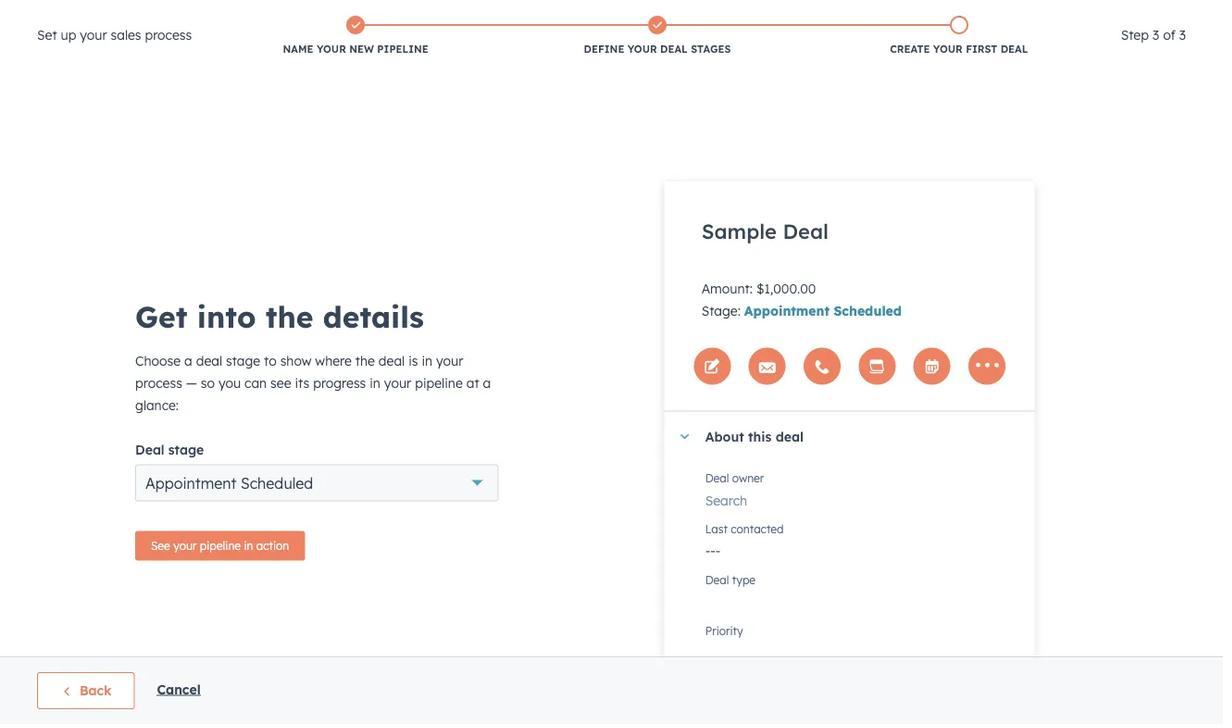 Task type: locate. For each thing, give the bounding box(es) containing it.
deal type
[[705, 573, 756, 587]]

your right see
[[173, 539, 197, 553]]

deal right first
[[1001, 43, 1028, 56]]

of
[[1163, 27, 1176, 43]]

1 horizontal spatial appointment
[[744, 302, 830, 319]]

process down choose
[[135, 374, 182, 391]]

deal for deal stage
[[135, 441, 165, 457]]

cancel link
[[157, 681, 201, 698]]

2 vertical spatial pipeline
[[200, 539, 241, 553]]

1 vertical spatial pipeline
[[415, 374, 463, 391]]

0 horizontal spatial stage
[[168, 441, 204, 457]]

cancel
[[157, 681, 201, 698]]

deal left is
[[379, 352, 405, 368]]

appointment scheduled
[[145, 473, 313, 492]]

pipeline
[[377, 43, 429, 56], [415, 374, 463, 391], [200, 539, 241, 553]]

to
[[264, 352, 277, 368]]

contacted
[[731, 522, 784, 536]]

pipeline down is
[[415, 374, 463, 391]]

deal inside 'about this deal' dropdown button
[[776, 429, 804, 445]]

see
[[151, 539, 170, 553]]

search
[[705, 492, 747, 508]]

3 menu item from the left
[[1106, 0, 1201, 30]]

2 vertical spatial in
[[244, 539, 253, 553]]

deal inside define your deal stages completed list item
[[660, 43, 688, 56]]

type
[[732, 573, 756, 587]]

0 vertical spatial pipeline
[[377, 43, 429, 56]]

1 horizontal spatial scheduled
[[834, 302, 902, 319]]

deal inside the deal owner search
[[705, 471, 729, 485]]

a
[[184, 352, 192, 368], [483, 374, 491, 391]]

about this deal button
[[665, 412, 1017, 462]]

scheduled
[[834, 302, 902, 319], [241, 473, 313, 492]]

about
[[705, 429, 744, 445]]

list containing name your new pipeline
[[205, 12, 1110, 60]]

appointment inside the amount: $1,000.00 stage: appointment scheduled
[[744, 302, 830, 319]]

pipeline left 'action' at the left of the page
[[200, 539, 241, 553]]

owner
[[732, 471, 764, 485]]

name your new pipeline completed list item
[[205, 12, 507, 60]]

deal up search
[[705, 471, 729, 485]]

a up — at the bottom of page
[[184, 352, 192, 368]]

1 vertical spatial in
[[370, 374, 381, 391]]

deal
[[783, 219, 829, 244], [135, 441, 165, 457], [705, 471, 729, 485], [705, 573, 729, 587]]

priority
[[705, 624, 743, 638]]

choose
[[135, 352, 181, 368]]

Last contacted text field
[[705, 533, 1017, 563]]

upgrade menu
[[864, 0, 1201, 30]]

3 left of
[[1153, 27, 1160, 43]]

amount:
[[702, 280, 753, 296]]

0 vertical spatial stage
[[226, 352, 260, 368]]

menu item up create your first deal
[[962, 0, 966, 30]]

your
[[80, 27, 107, 43], [317, 43, 346, 56], [628, 43, 657, 56], [933, 43, 963, 56], [436, 352, 463, 368], [384, 374, 411, 391], [173, 539, 197, 553]]

name
[[283, 43, 314, 56]]

0 vertical spatial scheduled
[[834, 302, 902, 319]]

get into the details
[[135, 298, 424, 335]]

1 vertical spatial scheduled
[[241, 473, 313, 492]]

your right define
[[628, 43, 657, 56]]

in right is
[[422, 352, 433, 368]]

choose a deal stage to show where the deal is in your process —  so you can see its progress in your pipeline at a glance:
[[135, 352, 491, 413]]

its
[[295, 374, 310, 391]]

deal down glance:
[[135, 441, 165, 457]]

deal up so
[[196, 352, 222, 368]]

see your pipeline in action
[[151, 539, 289, 553]]

0 horizontal spatial a
[[184, 352, 192, 368]]

last contacted
[[705, 522, 784, 536]]

0 horizontal spatial scheduled
[[241, 473, 313, 492]]

stage up can
[[226, 352, 260, 368]]

deal
[[660, 43, 688, 56], [1001, 43, 1028, 56], [196, 352, 222, 368], [379, 352, 405, 368], [776, 429, 804, 445]]

last
[[705, 522, 728, 536]]

stage down glance:
[[168, 441, 204, 457]]

Deal type text field
[[705, 584, 1017, 614]]

you
[[219, 374, 241, 391]]

so
[[201, 374, 215, 391]]

define
[[584, 43, 625, 56]]

set up your sales process
[[37, 27, 192, 43]]

scheduled inside the amount: $1,000.00 stage: appointment scheduled
[[834, 302, 902, 319]]

1 vertical spatial the
[[355, 352, 375, 368]]

deal for choose a deal stage to show where the deal is in your process —  so you can see its progress in your pipeline at a glance:
[[196, 352, 222, 368]]

your right is
[[436, 352, 463, 368]]

1 vertical spatial process
[[135, 374, 182, 391]]

deal left type
[[705, 573, 729, 587]]

name your new pipeline
[[283, 43, 429, 56]]

caret image
[[679, 434, 691, 439]]

3 right of
[[1179, 27, 1186, 43]]

menu item up first
[[966, 0, 1009, 30]]

0 vertical spatial appointment
[[744, 302, 830, 319]]

0 vertical spatial a
[[184, 352, 192, 368]]

the
[[265, 298, 313, 335], [355, 352, 375, 368]]

in right the progress
[[370, 374, 381, 391]]

1 horizontal spatial stage
[[226, 352, 260, 368]]

0 vertical spatial the
[[265, 298, 313, 335]]

progress
[[313, 374, 366, 391]]

in left 'action' at the left of the page
[[244, 539, 253, 553]]

deal right this
[[776, 429, 804, 445]]

menu item up search hubspot search field
[[1106, 0, 1201, 30]]

new
[[349, 43, 374, 56]]

1 horizontal spatial the
[[355, 352, 375, 368]]

0 horizontal spatial appointment
[[145, 473, 237, 492]]

0 horizontal spatial in
[[244, 539, 253, 553]]

2 3 from the left
[[1179, 27, 1186, 43]]

appointment down deal stage
[[145, 473, 237, 492]]

first
[[966, 43, 998, 56]]

3
[[1153, 27, 1160, 43], [1179, 27, 1186, 43]]

1 horizontal spatial a
[[483, 374, 491, 391]]

list
[[205, 12, 1110, 60]]

process
[[145, 27, 192, 43], [135, 374, 182, 391]]

1 vertical spatial stage
[[168, 441, 204, 457]]

your inside button
[[173, 539, 197, 553]]

deal owner search
[[705, 471, 764, 508]]

in
[[422, 352, 433, 368], [370, 374, 381, 391], [244, 539, 253, 553]]

a right at at the left of page
[[483, 374, 491, 391]]

the right where
[[355, 352, 375, 368]]

glance:
[[135, 397, 179, 413]]

appointment down $1,000.00
[[744, 302, 830, 319]]

the up show
[[265, 298, 313, 335]]

process right the sales on the top left
[[145, 27, 192, 43]]

about this deal
[[705, 429, 804, 445]]

1 3 from the left
[[1153, 27, 1160, 43]]

0 horizontal spatial 3
[[1153, 27, 1160, 43]]

stage
[[226, 352, 260, 368], [168, 441, 204, 457]]

create your first deal
[[890, 43, 1028, 56]]

back button
[[37, 672, 135, 709]]

the inside choose a deal stage to show where the deal is in your process —  so you can see its progress in your pipeline at a glance:
[[355, 352, 375, 368]]

menu item
[[962, 0, 966, 30], [966, 0, 1009, 30], [1106, 0, 1201, 30]]

appointment
[[744, 302, 830, 319], [145, 473, 237, 492]]

see
[[271, 374, 291, 391]]

1 horizontal spatial 3
[[1179, 27, 1186, 43]]

1 vertical spatial appointment
[[145, 473, 237, 492]]

back
[[80, 683, 112, 699]]

appointment inside popup button
[[145, 473, 237, 492]]

pipeline right new on the top left of page
[[377, 43, 429, 56]]

upgrade
[[897, 9, 949, 24]]

define your deal stages
[[584, 43, 731, 56]]

2 horizontal spatial in
[[422, 352, 433, 368]]

0 horizontal spatial the
[[265, 298, 313, 335]]

0 vertical spatial in
[[422, 352, 433, 368]]

deal left stages
[[660, 43, 688, 56]]



Task type: vqa. For each thing, say whether or not it's contained in the screenshot.
last contacted
yes



Task type: describe. For each thing, give the bounding box(es) containing it.
action
[[256, 539, 289, 553]]

stage:
[[702, 302, 741, 319]]

$1,000.00
[[757, 280, 816, 296]]

process inside choose a deal stage to show where the deal is in your process —  so you can see its progress in your pipeline at a glance:
[[135, 374, 182, 391]]

pipeline inside choose a deal stage to show where the deal is in your process —  so you can see its progress in your pipeline at a glance:
[[415, 374, 463, 391]]

up
[[61, 27, 76, 43]]

pipeline inside button
[[200, 539, 241, 553]]

1 vertical spatial a
[[483, 374, 491, 391]]

Search HubSpot search field
[[963, 39, 1190, 70]]

step
[[1121, 27, 1149, 43]]

set
[[37, 27, 57, 43]]

stage inside choose a deal stage to show where the deal is in your process —  so you can see its progress in your pipeline at a glance:
[[226, 352, 260, 368]]

0 vertical spatial process
[[145, 27, 192, 43]]

search button
[[705, 482, 1017, 513]]

in inside button
[[244, 539, 253, 553]]

can
[[245, 374, 267, 391]]

deal up $1,000.00
[[783, 219, 829, 244]]

2 menu item from the left
[[966, 0, 1009, 30]]

create
[[890, 43, 930, 56]]

amount: $1,000.00 stage: appointment scheduled
[[702, 280, 902, 319]]

deal for about this deal
[[776, 429, 804, 445]]

into
[[197, 298, 256, 335]]

get
[[135, 298, 188, 335]]

sales
[[111, 27, 141, 43]]

upgrade image
[[877, 8, 894, 25]]

sample deal
[[702, 219, 829, 244]]

sample
[[702, 219, 777, 244]]

1 menu item from the left
[[962, 0, 966, 30]]

deal for deal type
[[705, 573, 729, 587]]

this
[[748, 429, 772, 445]]

create your first deal list item
[[808, 12, 1110, 60]]

where
[[315, 352, 352, 368]]

at
[[466, 374, 479, 391]]

deal stage
[[135, 441, 204, 457]]

see your pipeline in action button
[[135, 531, 305, 561]]

deal for deal owner search
[[705, 471, 729, 485]]

is
[[409, 352, 418, 368]]

define your deal stages completed list item
[[507, 12, 808, 60]]

step 3 of 3
[[1121, 27, 1186, 43]]

deal inside create your first deal list item
[[1001, 43, 1028, 56]]

stages
[[691, 43, 731, 56]]

appointment scheduled button
[[135, 464, 499, 501]]

your right "up"
[[80, 27, 107, 43]]

—
[[186, 374, 197, 391]]

your left new on the top left of page
[[317, 43, 346, 56]]

details
[[323, 298, 424, 335]]

scheduled inside popup button
[[241, 473, 313, 492]]

show
[[280, 352, 312, 368]]

Priority text field
[[705, 635, 1017, 664]]

deal for define your deal stages
[[660, 43, 688, 56]]

your left first
[[933, 43, 963, 56]]

your down is
[[384, 374, 411, 391]]

1 horizontal spatial in
[[370, 374, 381, 391]]

pipeline inside list item
[[377, 43, 429, 56]]



